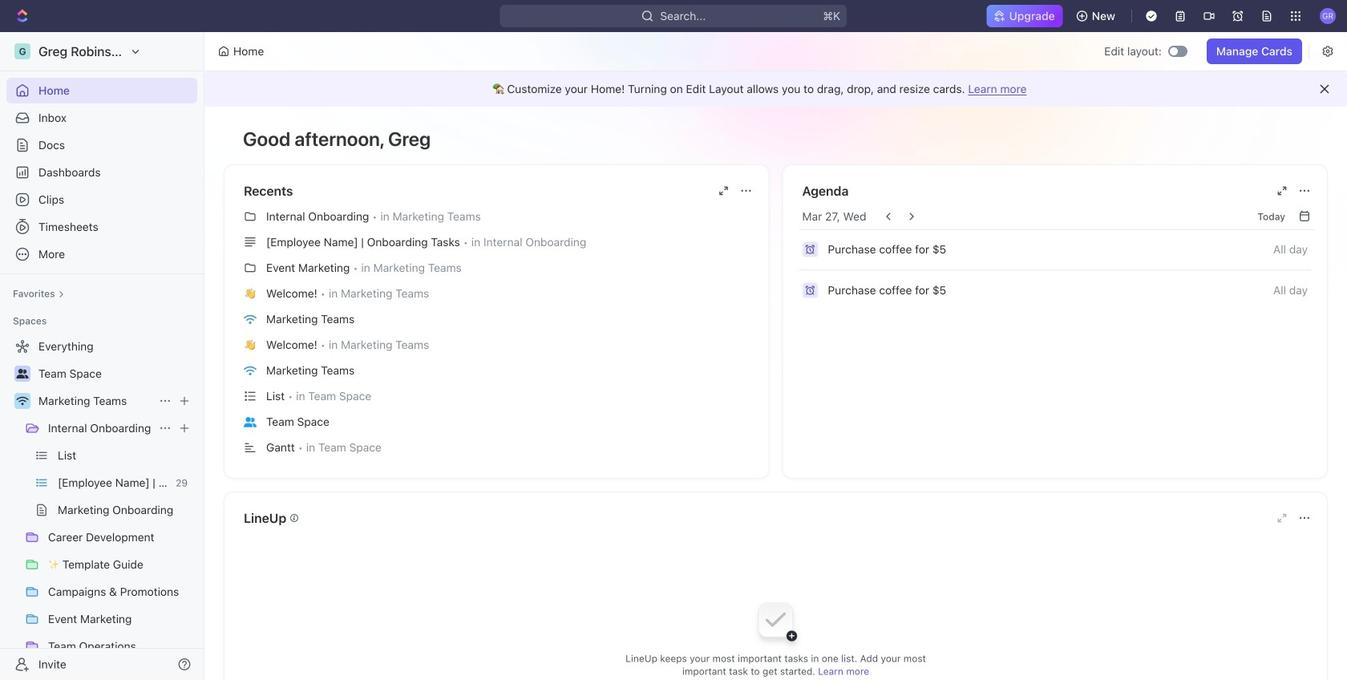 Task type: describe. For each thing, give the bounding box(es) containing it.
wifi image
[[244, 366, 257, 376]]

1 horizontal spatial user group image
[[244, 417, 257, 427]]

tree inside sidebar navigation
[[6, 334, 197, 680]]



Task type: vqa. For each thing, say whether or not it's contained in the screenshot.
Spaces
no



Task type: locate. For each thing, give the bounding box(es) containing it.
1 horizontal spatial wifi image
[[244, 314, 257, 324]]

alert
[[205, 71, 1347, 107]]

0 vertical spatial user group image
[[16, 369, 28, 379]]

wifi image
[[244, 314, 257, 324], [16, 396, 28, 406]]

tree
[[6, 334, 197, 680]]

user group image inside tree
[[16, 369, 28, 379]]

0 horizontal spatial wifi image
[[16, 396, 28, 406]]

0 vertical spatial wifi image
[[244, 314, 257, 324]]

1 vertical spatial user group image
[[244, 417, 257, 427]]

sidebar navigation
[[0, 32, 208, 680]]

1 vertical spatial wifi image
[[16, 396, 28, 406]]

wifi image inside tree
[[16, 396, 28, 406]]

0 horizontal spatial user group image
[[16, 369, 28, 379]]

user group image
[[16, 369, 28, 379], [244, 417, 257, 427]]

greg robinson's workspace, , element
[[14, 43, 30, 59]]



